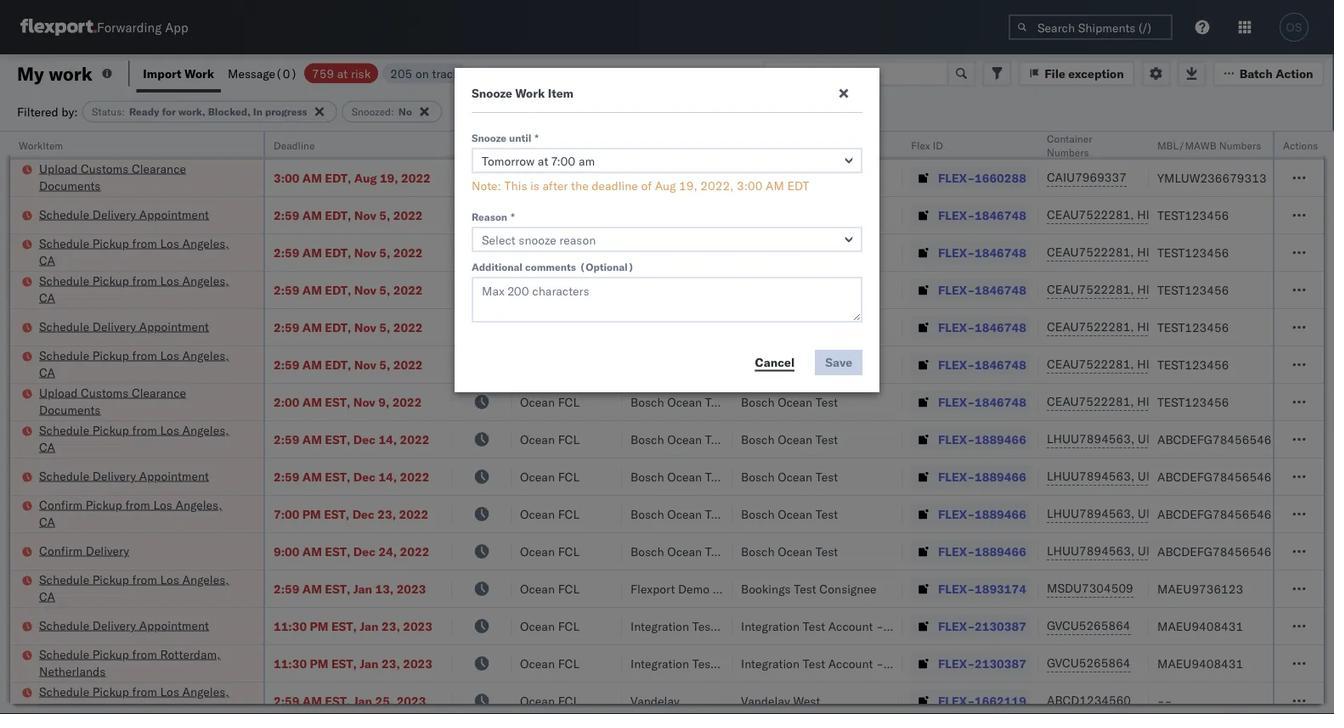 Task type: describe. For each thing, give the bounding box(es) containing it.
ca for confirm pickup from los angeles, ca link
[[39, 515, 55, 530]]

1 horizontal spatial aug
[[655, 179, 676, 193]]

schedule delivery appointment for fourth 'schedule delivery appointment' button
[[39, 618, 209, 633]]

1 lagerfeld from the top
[[912, 619, 962, 634]]

os button
[[1275, 8, 1314, 47]]

2 uetu5238478 from the top
[[1138, 469, 1221, 484]]

work for import
[[185, 66, 214, 81]]

client
[[631, 139, 658, 152]]

item
[[548, 86, 574, 101]]

batch
[[1240, 66, 1273, 81]]

file
[[1045, 66, 1066, 81]]

customs for 3:00 am edt, aug 19, 2022
[[81, 161, 129, 176]]

of
[[641, 179, 652, 193]]

exception
[[1069, 66, 1124, 81]]

1 fcl from the top
[[558, 170, 580, 185]]

9 fcl from the top
[[558, 507, 580, 522]]

upload for 2:00 am est, nov 9, 2022
[[39, 385, 78, 400]]

1 integration test account - karl lagerfeld from the top
[[741, 619, 962, 634]]

appointment for schedule delivery appointment link related to 4th 'schedule delivery appointment' button from the bottom
[[139, 207, 209, 222]]

dec down 2:00 am est, nov 9, 2022 at the bottom of page
[[353, 432, 376, 447]]

schedule for schedule pickup from rotterdam, netherlands button
[[39, 647, 89, 662]]

2 flex-1846748 from the top
[[938, 245, 1027, 260]]

4 hlxu6269489, from the top
[[1138, 320, 1225, 334]]

mode
[[520, 139, 546, 152]]

4 test123456 from the top
[[1158, 320, 1229, 335]]

delivery for 2nd 'schedule delivery appointment' button from the bottom of the page
[[92, 469, 136, 484]]

west
[[793, 694, 821, 709]]

actions
[[1284, 139, 1319, 152]]

Select snooze reason text field
[[472, 227, 863, 252]]

import
[[143, 66, 182, 81]]

2 schedule pickup from los angeles, ca from the top
[[39, 273, 229, 305]]

client name
[[631, 139, 688, 152]]

3 lhuu7894563, from the top
[[1047, 507, 1135, 521]]

2:00 am est, nov 9, 2022
[[274, 395, 422, 410]]

rotterdam,
[[160, 647, 221, 662]]

15 flex- from the top
[[938, 694, 975, 709]]

1 1889466 from the top
[[975, 432, 1027, 447]]

759
[[312, 66, 334, 81]]

flex-1893174
[[938, 582, 1027, 597]]

from inside the confirm pickup from los angeles, ca
[[125, 498, 150, 513]]

5 ceau7522281, hlxu6269489, hlxu8034992 from the top
[[1047, 357, 1311, 372]]

upload for 3:00 am edt, aug 19, 2022
[[39, 161, 78, 176]]

1 gvcu5265864 from the top
[[1047, 619, 1131, 634]]

for
[[162, 105, 176, 118]]

risk
[[351, 66, 371, 81]]

appointment for schedule delivery appointment link for 2nd 'schedule delivery appointment' button from the bottom of the page
[[139, 469, 209, 484]]

angeles, for sixth the schedule pickup from los angeles, ca "link" from the top of the page
[[182, 685, 229, 700]]

1 vertical spatial pm
[[310, 619, 328, 634]]

7 2:59 from the top
[[274, 470, 300, 485]]

4 schedule delivery appointment button from the top
[[39, 618, 209, 636]]

clearance for 3:00 am edt, aug 19, 2022
[[132, 161, 186, 176]]

schedule delivery appointment for 2nd 'schedule delivery appointment' button from the bottom of the page
[[39, 469, 209, 484]]

ca for 3rd the schedule pickup from los angeles, ca "link" from the bottom
[[39, 440, 55, 455]]

5 test123456 from the top
[[1158, 357, 1229, 372]]

deadline
[[274, 139, 315, 152]]

1 11:30 from the top
[[274, 619, 307, 634]]

8 ocean fcl from the top
[[520, 470, 580, 485]]

0 horizontal spatial 3:00
[[274, 170, 300, 185]]

4 schedule pickup from los angeles, ca from the top
[[39, 423, 229, 455]]

schedule for fourth 'schedule delivery appointment' button
[[39, 618, 89, 633]]

9 resize handle column header from the left
[[1304, 132, 1324, 715]]

flex-1660288
[[938, 170, 1027, 185]]

4 2:59 am edt, nov 5, 2022 from the top
[[274, 320, 423, 335]]

2:59 am edt, nov 5, 2022 for sixth schedule pickup from los angeles, ca button from the bottom
[[274, 245, 423, 260]]

consignee inside button
[[741, 139, 790, 152]]

4 lhuu7894563, uetu5238478 from the top
[[1047, 544, 1221, 559]]

upload customs clearance documents link for 2:00 am est, nov 9, 2022
[[39, 385, 241, 419]]

consignee button
[[733, 135, 886, 152]]

flexport. image
[[20, 19, 97, 36]]

appointment for 3rd 'schedule delivery appointment' button from the bottom of the page schedule delivery appointment link
[[139, 319, 209, 334]]

4 lhuu7894563, from the top
[[1047, 544, 1135, 559]]

ymluw236679313
[[1158, 170, 1267, 185]]

flexport for --
[[631, 170, 675, 185]]

5, for third the schedule pickup from los angeles, ca "link" from the top of the page
[[379, 357, 390, 372]]

6 schedule pickup from los angeles, ca button from the top
[[39, 684, 241, 715]]

2 lagerfeld from the top
[[912, 657, 962, 672]]

0 vertical spatial *
[[535, 131, 539, 144]]

schedule pickup from rotterdam, netherlands link
[[39, 646, 241, 680]]

5 1846748 from the top
[[975, 357, 1027, 372]]

est, up 2:59 am est, jan 13, 2023
[[325, 544, 350, 559]]

action
[[1276, 66, 1314, 81]]

resize handle column header for container numbers
[[1129, 132, 1149, 715]]

4 hlxu8034992 from the top
[[1228, 320, 1311, 334]]

1 2:59 from the top
[[274, 208, 300, 223]]

los inside the confirm pickup from los angeles, ca
[[153, 498, 172, 513]]

1660288
[[975, 170, 1027, 185]]

11 ocean fcl from the top
[[520, 582, 580, 597]]

12 flex- from the top
[[938, 582, 975, 597]]

confirm for confirm pickup from los angeles, ca
[[39, 498, 83, 513]]

delivery for 3rd 'schedule delivery appointment' button from the bottom of the page
[[92, 319, 136, 334]]

2 2130387 from the top
[[975, 657, 1027, 672]]

2:59 am est, jan 13, 2023
[[274, 582, 426, 597]]

13 fcl from the top
[[558, 657, 580, 672]]

9 flex- from the top
[[938, 470, 975, 485]]

flex id
[[911, 139, 943, 152]]

angeles, for 3rd the schedule pickup from los angeles, ca "link" from the bottom
[[182, 423, 229, 438]]

13,
[[375, 582, 394, 597]]

7 ocean fcl from the top
[[520, 432, 580, 447]]

6 test123456 from the top
[[1158, 395, 1229, 410]]

1662119
[[975, 694, 1027, 709]]

flexport demo consignee for bookings
[[631, 582, 770, 597]]

snooze for work
[[472, 86, 512, 101]]

6 flex- from the top
[[938, 357, 975, 372]]

2:59 for second schedule pickup from los angeles, ca button from the top
[[274, 283, 300, 298]]

reason
[[472, 210, 508, 223]]

9:00 am est, dec 24, 2022
[[274, 544, 430, 559]]

schedule pickup from rotterdam, netherlands
[[39, 647, 221, 679]]

1 flex-1846748 from the top
[[938, 208, 1027, 223]]

: for snoozed
[[391, 105, 394, 118]]

pickup inside the schedule pickup from rotterdam, netherlands
[[92, 647, 129, 662]]

2 fcl from the top
[[558, 208, 580, 223]]

2023 for sixth the schedule pickup from los angeles, ca "link" from the top of the page
[[397, 694, 426, 709]]

1 horizontal spatial --
[[1158, 694, 1172, 709]]

0 horizontal spatial --
[[741, 170, 756, 185]]

2 11:30 from the top
[[274, 657, 307, 672]]

pm for confirm pickup from los angeles, ca
[[302, 507, 321, 522]]

2 schedule delivery appointment button from the top
[[39, 318, 209, 337]]

edt
[[788, 179, 809, 193]]

snooze until *
[[472, 131, 539, 144]]

container numbers
[[1047, 132, 1093, 159]]

est, down 9:00 am est, dec 24, 2022
[[325, 582, 350, 597]]

6 schedule pickup from los angeles, ca link from the top
[[39, 684, 241, 715]]

2 11:30 pm est, jan 23, 2023 from the top
[[274, 657, 433, 672]]

snoozed : no
[[352, 105, 412, 118]]

3 schedule pickup from los angeles, ca from the top
[[39, 348, 229, 380]]

6 fcl from the top
[[558, 395, 580, 410]]

numbers for mbl/mawb numbers
[[1220, 139, 1262, 152]]

4 ceau7522281, from the top
[[1047, 320, 1135, 334]]

upload customs clearance documents link for 3:00 am edt, aug 19, 2022
[[39, 160, 241, 194]]

5 edt, from the top
[[325, 320, 351, 335]]

est, left 25,
[[325, 694, 350, 709]]

5, for 1st the schedule pickup from los angeles, ca "link" from the top
[[379, 245, 390, 260]]

progress
[[265, 105, 307, 118]]

4 ocean fcl from the top
[[520, 283, 580, 298]]

Search Shipments (/) text field
[[1009, 14, 1173, 40]]

25,
[[375, 694, 394, 709]]

8 flex- from the top
[[938, 432, 975, 447]]

client name button
[[622, 135, 716, 152]]

hlxu8034992 for 2:00 am est, nov 9, 2022's upload customs clearance documents button
[[1228, 394, 1311, 409]]

4 flex-1846748 from the top
[[938, 320, 1027, 335]]

ready
[[129, 105, 159, 118]]

schedule delivery appointment link for 2nd 'schedule delivery appointment' button from the bottom of the page
[[39, 468, 209, 485]]

confirm delivery button
[[39, 543, 129, 561]]

205
[[390, 66, 412, 81]]

container numbers button
[[1039, 128, 1132, 159]]

pm for schedule pickup from rotterdam, netherlands
[[310, 657, 328, 672]]

demo for bookings
[[678, 582, 710, 597]]

11 flex- from the top
[[938, 544, 975, 559]]

2:59 am edt, nov 5, 2022 for second schedule pickup from los angeles, ca button from the top
[[274, 283, 423, 298]]

work
[[49, 62, 93, 85]]

dec up 9:00 am est, dec 24, 2022
[[352, 507, 375, 522]]

7 fcl from the top
[[558, 432, 580, 447]]

2 ocean fcl from the top
[[520, 208, 580, 223]]

4 5, from the top
[[379, 320, 390, 335]]

3 ceau7522281, from the top
[[1047, 282, 1135, 297]]

est, up 9:00 am est, dec 24, 2022
[[324, 507, 350, 522]]

2 integration from the top
[[741, 657, 800, 672]]

1 ocean fcl from the top
[[520, 170, 580, 185]]

no
[[398, 105, 412, 118]]

deadline button
[[265, 135, 435, 152]]

hlxu8034992 for 3rd schedule pickup from los angeles, ca button from the top of the page
[[1228, 357, 1311, 372]]

confirm delivery link
[[39, 543, 129, 560]]

2 flex- from the top
[[938, 208, 975, 223]]

abcd1234560
[[1047, 694, 1131, 708]]

import work button
[[136, 54, 221, 93]]

status : ready for work, blocked, in progress
[[92, 105, 307, 118]]

6 hlxu6269489, from the top
[[1138, 394, 1225, 409]]

after
[[543, 179, 568, 193]]

jan for 2nd the schedule pickup from los angeles, ca "link" from the bottom
[[353, 582, 372, 597]]

12 fcl from the top
[[558, 619, 580, 634]]

6 edt, from the top
[[325, 357, 351, 372]]

by:
[[61, 104, 78, 119]]

comments
[[525, 261, 576, 273]]

0 horizontal spatial 19,
[[380, 170, 398, 185]]

this
[[505, 179, 527, 193]]

4 uetu5238478 from the top
[[1138, 544, 1221, 559]]

9 ocean fcl from the top
[[520, 507, 580, 522]]

flex id button
[[903, 135, 1022, 152]]

2 account from the top
[[829, 657, 873, 672]]

angeles, for 1st the schedule pickup from los angeles, ca "link" from the top
[[182, 236, 229, 251]]

7:00 pm est, dec 23, 2022
[[274, 507, 429, 522]]

1893174
[[975, 582, 1027, 597]]

mbl/mawb
[[1158, 139, 1217, 152]]

205 on track
[[390, 66, 460, 81]]

3 edt, from the top
[[325, 245, 351, 260]]

confirm pickup from los angeles, ca
[[39, 498, 222, 530]]

delivery for fourth 'schedule delivery appointment' button
[[92, 618, 136, 633]]

1 lhuu7894563, from the top
[[1047, 432, 1135, 447]]

status
[[92, 105, 122, 118]]

9:00
[[274, 544, 300, 559]]

delivery for "confirm delivery" button
[[86, 544, 129, 558]]

from inside the schedule pickup from rotterdam, netherlands
[[132, 647, 157, 662]]

1 uetu5238478 from the top
[[1138, 432, 1221, 447]]

forwarding
[[97, 19, 162, 35]]

0 horizontal spatial aug
[[354, 170, 377, 185]]

resize handle column header for deadline
[[432, 132, 452, 715]]

schedule for 3rd schedule pickup from los angeles, ca button from the top of the page
[[39, 348, 89, 363]]

1 2:59 am edt, nov 5, 2022 from the top
[[274, 208, 423, 223]]

est, up 2:59 am est, jan 25, 2023
[[331, 657, 357, 672]]

resize handle column header for workitem
[[243, 132, 264, 715]]

4 ceau7522281, hlxu6269489, hlxu8034992 from the top
[[1047, 320, 1311, 334]]

2023 for schedule pickup from rotterdam, netherlands link
[[403, 657, 433, 672]]

snooze up note:
[[461, 139, 494, 152]]

flex-1662119
[[938, 694, 1027, 709]]

mbl/mawb numbers button
[[1149, 135, 1335, 152]]

confirm for confirm delivery
[[39, 544, 83, 558]]

3 ceau7522281, hlxu6269489, hlxu8034992 from the top
[[1047, 282, 1311, 297]]

flexport demo consignee for -
[[631, 170, 770, 185]]

1 maeu9408431 from the top
[[1158, 619, 1244, 634]]

schedule for 2nd 'schedule delivery appointment' button from the bottom of the page
[[39, 469, 89, 484]]

13 ocean fcl from the top
[[520, 657, 580, 672]]

4 1889466 from the top
[[975, 544, 1027, 559]]

2 lhuu7894563, uetu5238478 from the top
[[1047, 469, 1221, 484]]

mode button
[[512, 135, 605, 152]]

os
[[1286, 21, 1303, 34]]

2 abcdefg78456546 from the top
[[1158, 470, 1272, 485]]

13 flex- from the top
[[938, 619, 975, 634]]

2 flex-1889466 from the top
[[938, 470, 1027, 485]]

documents for 3:00
[[39, 178, 101, 193]]

2:00
[[274, 395, 300, 410]]

note:
[[472, 179, 501, 193]]

container
[[1047, 132, 1093, 145]]

: for status
[[122, 105, 125, 118]]

confirm pickup from los angeles, ca button
[[39, 497, 241, 533]]

3 abcdefg78456546 from the top
[[1158, 507, 1272, 522]]

workitem
[[19, 139, 63, 152]]

schedule for 3rd 'schedule delivery appointment' button from the bottom of the page
[[39, 319, 89, 334]]

1 14, from the top
[[379, 432, 397, 447]]

vandelay west
[[741, 694, 821, 709]]

until
[[509, 131, 532, 144]]

on
[[416, 66, 429, 81]]

schedule delivery appointment for 4th 'schedule delivery appointment' button from the bottom
[[39, 207, 209, 222]]

id
[[933, 139, 943, 152]]

schedule delivery appointment link for 3rd 'schedule delivery appointment' button from the bottom of the page
[[39, 318, 209, 335]]

in
[[253, 105, 263, 118]]

ca for third the schedule pickup from los angeles, ca "link" from the top of the page
[[39, 365, 55, 380]]

ca for 1st the schedule pickup from los angeles, ca "link" from the top
[[39, 253, 55, 268]]

23, for confirm pickup from los angeles, ca
[[378, 507, 396, 522]]

2 14, from the top
[[379, 470, 397, 485]]

resize handle column header for mode
[[602, 132, 622, 715]]

ca for second the schedule pickup from los angeles, ca "link" from the top of the page
[[39, 290, 55, 305]]



Task type: vqa. For each thing, say whether or not it's contained in the screenshot.


Task type: locate. For each thing, give the bounding box(es) containing it.
0 vertical spatial confirm
[[39, 498, 83, 513]]

schedule for fifth schedule pickup from los angeles, ca button
[[39, 572, 89, 587]]

upload customs clearance documents button for 3:00 am edt, aug 19, 2022
[[39, 160, 241, 196]]

work inside "button"
[[185, 66, 214, 81]]

reason *
[[472, 210, 515, 223]]

--
[[741, 170, 756, 185], [1158, 694, 1172, 709]]

1 flex- from the top
[[938, 170, 975, 185]]

0 vertical spatial upload customs clearance documents
[[39, 161, 186, 193]]

3 ca from the top
[[39, 365, 55, 380]]

*
[[535, 131, 539, 144], [511, 210, 515, 223]]

angeles, for 2nd the schedule pickup from los angeles, ca "link" from the bottom
[[182, 572, 229, 587]]

aug
[[354, 170, 377, 185], [655, 179, 676, 193]]

1 vertical spatial account
[[829, 657, 873, 672]]

flex-1846748 button
[[911, 204, 1030, 227], [911, 204, 1030, 227], [911, 241, 1030, 265], [911, 241, 1030, 265], [911, 278, 1030, 302], [911, 278, 1030, 302], [911, 316, 1030, 340], [911, 316, 1030, 340], [911, 353, 1030, 377], [911, 353, 1030, 377], [911, 391, 1030, 414], [911, 391, 1030, 414]]

flex
[[911, 139, 930, 152]]

0 vertical spatial pm
[[302, 507, 321, 522]]

dec up 7:00 pm est, dec 23, 2022
[[353, 470, 376, 485]]

integration
[[741, 619, 800, 634], [741, 657, 800, 672]]

0 vertical spatial upload customs clearance documents button
[[39, 160, 241, 196]]

3 1846748 from the top
[[975, 283, 1027, 298]]

the
[[571, 179, 589, 193]]

filtered
[[17, 104, 58, 119]]

upload customs clearance documents button for 2:00 am est, nov 9, 2022
[[39, 385, 241, 420]]

1 vertical spatial confirm
[[39, 544, 83, 558]]

1 vertical spatial 14,
[[379, 470, 397, 485]]

2 1846748 from the top
[[975, 245, 1027, 260]]

0 vertical spatial upload
[[39, 161, 78, 176]]

3 ocean fcl from the top
[[520, 245, 580, 260]]

5 fcl from the top
[[558, 320, 580, 335]]

snooze left until
[[472, 131, 507, 144]]

1 vertical spatial maeu9408431
[[1158, 657, 1244, 672]]

lagerfeld up flex-1662119 at the bottom right of the page
[[912, 657, 962, 672]]

5,
[[379, 208, 390, 223], [379, 245, 390, 260], [379, 283, 390, 298], [379, 320, 390, 335], [379, 357, 390, 372]]

jan left 13,
[[353, 582, 372, 597]]

2:59 am est, dec 14, 2022 down 2:00 am est, nov 9, 2022 at the bottom of page
[[274, 432, 430, 447]]

4 edt, from the top
[[325, 283, 351, 298]]

1 vertical spatial flexport
[[631, 582, 675, 597]]

consignee
[[741, 139, 790, 152], [713, 170, 770, 185], [713, 582, 770, 597], [820, 582, 877, 597]]

1 schedule pickup from los angeles, ca from the top
[[39, 236, 229, 268]]

* right the reason
[[511, 210, 515, 223]]

0 horizontal spatial numbers
[[1047, 146, 1089, 159]]

2 integration test account - karl lagerfeld from the top
[[741, 657, 962, 672]]

2 documents from the top
[[39, 402, 101, 417]]

1 demo from the top
[[678, 170, 710, 185]]

1 vertical spatial 2:59 am est, dec 14, 2022
[[274, 470, 430, 485]]

from
[[132, 236, 157, 251], [132, 273, 157, 288], [132, 348, 157, 363], [132, 423, 157, 438], [125, 498, 150, 513], [132, 572, 157, 587], [132, 647, 157, 662], [132, 685, 157, 700]]

14, up 7:00 pm est, dec 23, 2022
[[379, 470, 397, 485]]

2130387 up 1662119
[[975, 657, 1027, 672]]

759 at risk
[[312, 66, 371, 81]]

filtered by:
[[17, 104, 78, 119]]

message
[[228, 66, 275, 81]]

23, for schedule pickup from rotterdam, netherlands
[[382, 657, 400, 672]]

file exception button
[[1019, 61, 1135, 86], [1019, 61, 1135, 86]]

upload customs clearance documents for 2:00 am est, nov 9, 2022
[[39, 385, 186, 417]]

demo down name
[[678, 170, 710, 185]]

1 clearance from the top
[[132, 161, 186, 176]]

0 vertical spatial flex-2130387
[[938, 619, 1027, 634]]

1 vertical spatial work
[[515, 86, 545, 101]]

2 demo from the top
[[678, 582, 710, 597]]

est, down 2:59 am est, jan 13, 2023
[[331, 619, 357, 634]]

2:59 for fifth schedule pickup from los angeles, ca button
[[274, 582, 300, 597]]

flex-1889466 button
[[911, 428, 1030, 452], [911, 428, 1030, 452], [911, 465, 1030, 489], [911, 465, 1030, 489], [911, 503, 1030, 527], [911, 503, 1030, 527], [911, 540, 1030, 564], [911, 540, 1030, 564]]

confirm pickup from los angeles, ca link
[[39, 497, 241, 531]]

fcl
[[558, 170, 580, 185], [558, 208, 580, 223], [558, 245, 580, 260], [558, 283, 580, 298], [558, 320, 580, 335], [558, 395, 580, 410], [558, 432, 580, 447], [558, 470, 580, 485], [558, 507, 580, 522], [558, 544, 580, 559], [558, 582, 580, 597], [558, 619, 580, 634], [558, 657, 580, 672], [558, 694, 580, 709]]

flex-2130387 down flex-1893174
[[938, 619, 1027, 634]]

mbl/mawb numbers
[[1158, 139, 1262, 152]]

1 horizontal spatial work
[[515, 86, 545, 101]]

4 abcdefg78456546 from the top
[[1158, 544, 1272, 559]]

note: this is after the deadline of aug 19, 2022, 3:00 am edt
[[472, 179, 809, 193]]

11:30 pm est, jan 23, 2023 down 2:59 am est, jan 13, 2023
[[274, 619, 433, 634]]

aug down deadline button
[[354, 170, 377, 185]]

5 2:59 from the top
[[274, 357, 300, 372]]

1 flex-1889466 from the top
[[938, 432, 1027, 447]]

ceau7522281, hlxu6269489, hlxu8034992
[[1047, 207, 1311, 222], [1047, 245, 1311, 260], [1047, 282, 1311, 297], [1047, 320, 1311, 334], [1047, 357, 1311, 372], [1047, 394, 1311, 409]]

schedule for second schedule pickup from los angeles, ca button from the top
[[39, 273, 89, 288]]

ceau7522281,
[[1047, 207, 1135, 222], [1047, 245, 1135, 260], [1047, 282, 1135, 297], [1047, 320, 1135, 334], [1047, 357, 1135, 372], [1047, 394, 1135, 409]]

3 hlxu8034992 from the top
[[1228, 282, 1311, 297]]

23, up 24, on the left bottom of the page
[[378, 507, 396, 522]]

11:30
[[274, 619, 307, 634], [274, 657, 307, 672]]

5 ocean fcl from the top
[[520, 320, 580, 335]]

6 hlxu8034992 from the top
[[1228, 394, 1311, 409]]

schedule pickup from los angeles, ca button
[[39, 235, 241, 271], [39, 272, 241, 308], [39, 347, 241, 383], [39, 422, 241, 458], [39, 572, 241, 607], [39, 684, 241, 715]]

1 vertical spatial 2130387
[[975, 657, 1027, 672]]

0 vertical spatial 11:30 pm est, jan 23, 2023
[[274, 619, 433, 634]]

appointment for schedule delivery appointment link related to fourth 'schedule delivery appointment' button
[[139, 618, 209, 633]]

flexport for bookings test consignee
[[631, 582, 675, 597]]

pm right '7:00' at the left
[[302, 507, 321, 522]]

workitem button
[[10, 135, 247, 152]]

documents for 2:00
[[39, 402, 101, 417]]

0 vertical spatial integration test account - karl lagerfeld
[[741, 619, 962, 634]]

additional comments (optional)
[[472, 261, 634, 273]]

ca inside the confirm pickup from los angeles, ca
[[39, 515, 55, 530]]

7 flex- from the top
[[938, 395, 975, 410]]

1 hlxu8034992 from the top
[[1228, 207, 1311, 222]]

10 ocean fcl from the top
[[520, 544, 580, 559]]

1 flexport demo consignee from the top
[[631, 170, 770, 185]]

hlxu8034992 for second schedule pickup from los angeles, ca button from the top
[[1228, 282, 1311, 297]]

upload
[[39, 161, 78, 176], [39, 385, 78, 400]]

2022,
[[701, 179, 734, 193]]

3 schedule delivery appointment link from the top
[[39, 468, 209, 485]]

0 vertical spatial flexport
[[631, 170, 675, 185]]

maeu9736123
[[1158, 582, 1244, 597]]

0 vertical spatial documents
[[39, 178, 101, 193]]

integration down the bookings
[[741, 619, 800, 634]]

at
[[337, 66, 348, 81]]

gvcu5265864
[[1047, 619, 1131, 634], [1047, 656, 1131, 671]]

est,
[[325, 395, 350, 410], [325, 432, 350, 447], [325, 470, 350, 485], [324, 507, 350, 522], [325, 544, 350, 559], [325, 582, 350, 597], [331, 619, 357, 634], [331, 657, 357, 672], [325, 694, 350, 709]]

6 ocean fcl from the top
[[520, 395, 580, 410]]

vandelay for vandelay west
[[741, 694, 790, 709]]

0 vertical spatial clearance
[[132, 161, 186, 176]]

schedule for 4th schedule pickup from los angeles, ca button
[[39, 423, 89, 438]]

flex-2130387 up flex-1662119 at the bottom right of the page
[[938, 657, 1027, 672]]

deadline
[[592, 179, 638, 193]]

schedule delivery appointment
[[39, 207, 209, 222], [39, 319, 209, 334], [39, 469, 209, 484], [39, 618, 209, 633]]

1 vertical spatial --
[[1158, 694, 1172, 709]]

numbers up the ymluw236679313
[[1220, 139, 1262, 152]]

2 ceau7522281, from the top
[[1047, 245, 1135, 260]]

caiu7969337
[[1047, 170, 1127, 185]]

7:00
[[274, 507, 300, 522]]

resize handle column header
[[243, 132, 264, 715], [432, 132, 452, 715], [491, 132, 512, 715], [602, 132, 622, 715], [712, 132, 733, 715], [882, 132, 903, 715], [1018, 132, 1039, 715], [1129, 132, 1149, 715], [1304, 132, 1324, 715]]

2 vertical spatial 23,
[[382, 657, 400, 672]]

14,
[[379, 432, 397, 447], [379, 470, 397, 485]]

7 schedule from the top
[[39, 469, 89, 484]]

2:59 am edt, nov 5, 2022 for 3rd schedule pickup from los angeles, ca button from the top of the page
[[274, 357, 423, 372]]

jan down 13,
[[360, 619, 379, 634]]

2 2:59 am edt, nov 5, 2022 from the top
[[274, 245, 423, 260]]

lagerfeld down flex-1893174
[[912, 619, 962, 634]]

0 vertical spatial work
[[185, 66, 214, 81]]

forwarding app link
[[20, 19, 188, 36]]

2:59 am est, dec 14, 2022 up 7:00 pm est, dec 23, 2022
[[274, 470, 430, 485]]

5 resize handle column header from the left
[[712, 132, 733, 715]]

delivery for 4th 'schedule delivery appointment' button from the bottom
[[92, 207, 136, 222]]

8 schedule from the top
[[39, 572, 89, 587]]

schedule for 6th schedule pickup from los angeles, ca button
[[39, 685, 89, 700]]

jan for schedule pickup from rotterdam, netherlands link
[[360, 657, 379, 672]]

am
[[302, 170, 322, 185], [766, 179, 784, 193], [302, 208, 322, 223], [302, 245, 322, 260], [302, 283, 322, 298], [302, 320, 322, 335], [302, 357, 322, 372], [302, 395, 322, 410], [302, 432, 322, 447], [302, 470, 322, 485], [302, 544, 322, 559], [302, 582, 322, 597], [302, 694, 322, 709]]

2023 right 25,
[[397, 694, 426, 709]]

1 horizontal spatial numbers
[[1220, 139, 1262, 152]]

2130387
[[975, 619, 1027, 634], [975, 657, 1027, 672]]

2:59 am est, jan 25, 2023
[[274, 694, 426, 709]]

numbers inside container numbers
[[1047, 146, 1089, 159]]

0 vertical spatial 11:30
[[274, 619, 307, 634]]

upload customs clearance documents for 3:00 am edt, aug 19, 2022
[[39, 161, 186, 193]]

6 schedule pickup from los angeles, ca from the top
[[39, 685, 229, 715]]

2 upload customs clearance documents link from the top
[[39, 385, 241, 419]]

1 vertical spatial gvcu5265864
[[1047, 656, 1131, 671]]

jan for sixth the schedule pickup from los angeles, ca "link" from the top of the page
[[353, 694, 372, 709]]

lhuu7894563, uetu5238478
[[1047, 432, 1221, 447], [1047, 469, 1221, 484], [1047, 507, 1221, 521], [1047, 544, 1221, 559]]

2 lhuu7894563, from the top
[[1047, 469, 1135, 484]]

0 vertical spatial 2130387
[[975, 619, 1027, 634]]

snooze for until
[[472, 131, 507, 144]]

19, down deadline button
[[380, 170, 398, 185]]

0 vertical spatial flexport demo consignee
[[631, 170, 770, 185]]

gvcu5265864 up "abcd1234560"
[[1047, 656, 1131, 671]]

1 vertical spatial karl
[[887, 657, 909, 672]]

demo for -
[[678, 170, 710, 185]]

0 vertical spatial 14,
[[379, 432, 397, 447]]

1 vertical spatial flex-2130387
[[938, 657, 1027, 672]]

0 vertical spatial maeu9408431
[[1158, 619, 1244, 634]]

2 schedule delivery appointment from the top
[[39, 319, 209, 334]]

0 vertical spatial upload customs clearance documents link
[[39, 160, 241, 194]]

schedule pickup from rotterdam, netherlands button
[[39, 646, 241, 682]]

integration up vandelay west
[[741, 657, 800, 672]]

schedule delivery appointment link for 4th 'schedule delivery appointment' button from the bottom
[[39, 206, 209, 223]]

1 vertical spatial flexport demo consignee
[[631, 582, 770, 597]]

batch action button
[[1214, 61, 1325, 86]]

10 fcl from the top
[[558, 544, 580, 559]]

hlxu8034992 for sixth schedule pickup from los angeles, ca button from the bottom
[[1228, 245, 1311, 260]]

resize handle column header for flex id
[[1018, 132, 1039, 715]]

clearance for 2:00 am est, nov 9, 2022
[[132, 385, 186, 400]]

work for snooze
[[515, 86, 545, 101]]

19, left 2022, at top
[[679, 179, 698, 193]]

1846748
[[975, 208, 1027, 223], [975, 245, 1027, 260], [975, 283, 1027, 298], [975, 320, 1027, 335], [975, 357, 1027, 372], [975, 395, 1027, 410]]

0 vertical spatial karl
[[887, 619, 909, 634]]

ocean
[[520, 170, 555, 185], [520, 208, 555, 223], [667, 208, 702, 223], [778, 208, 813, 223], [520, 245, 555, 260], [667, 245, 702, 260], [778, 245, 813, 260], [520, 283, 555, 298], [667, 283, 702, 298], [778, 283, 813, 298], [520, 320, 555, 335], [667, 320, 702, 335], [778, 320, 813, 335], [778, 357, 813, 372], [520, 395, 555, 410], [667, 395, 702, 410], [778, 395, 813, 410], [520, 432, 555, 447], [667, 432, 702, 447], [778, 432, 813, 447], [520, 470, 555, 485], [667, 470, 702, 485], [778, 470, 813, 485], [520, 507, 555, 522], [667, 507, 702, 522], [778, 507, 813, 522], [520, 544, 555, 559], [667, 544, 702, 559], [778, 544, 813, 559], [520, 582, 555, 597], [520, 619, 555, 634], [520, 657, 555, 672], [520, 694, 555, 709]]

est, left 9,
[[325, 395, 350, 410]]

23, down 13,
[[382, 619, 400, 634]]

10 flex- from the top
[[938, 507, 975, 522]]

0 horizontal spatial vandelay
[[631, 694, 680, 709]]

flex-1889466
[[938, 432, 1027, 447], [938, 470, 1027, 485], [938, 507, 1027, 522], [938, 544, 1027, 559]]

1 horizontal spatial vandelay
[[741, 694, 790, 709]]

4 1846748 from the top
[[975, 320, 1027, 335]]

work left item
[[515, 86, 545, 101]]

3:00 right 2022, at top
[[737, 179, 763, 193]]

2023 down 2:59 am est, jan 13, 2023
[[403, 619, 433, 634]]

5 schedule pickup from los angeles, ca link from the top
[[39, 572, 241, 606]]

4 schedule from the top
[[39, 319, 89, 334]]

schedule inside the schedule pickup from rotterdam, netherlands
[[39, 647, 89, 662]]

2 test123456 from the top
[[1158, 245, 1229, 260]]

1 vertical spatial customs
[[81, 385, 129, 400]]

1 5, from the top
[[379, 208, 390, 223]]

1 horizontal spatial *
[[535, 131, 539, 144]]

2023 for 2nd the schedule pickup from los angeles, ca "link" from the bottom
[[397, 582, 426, 597]]

2022
[[401, 170, 431, 185], [393, 208, 423, 223], [393, 245, 423, 260], [393, 283, 423, 298], [393, 320, 423, 335], [393, 357, 423, 372], [392, 395, 422, 410], [400, 432, 430, 447], [400, 470, 430, 485], [399, 507, 429, 522], [400, 544, 430, 559]]

3 1889466 from the top
[[975, 507, 1027, 522]]

demo
[[678, 170, 710, 185], [678, 582, 710, 597]]

jan left 25,
[[353, 694, 372, 709]]

ca for 2nd the schedule pickup from los angeles, ca "link" from the bottom
[[39, 589, 55, 604]]

est, up 7:00 pm est, dec 23, 2022
[[325, 470, 350, 485]]

2 resize handle column header from the left
[[432, 132, 452, 715]]

los
[[160, 236, 179, 251], [160, 273, 179, 288], [160, 348, 179, 363], [160, 423, 179, 438], [153, 498, 172, 513], [160, 572, 179, 587], [160, 685, 179, 700]]

2 vertical spatial pm
[[310, 657, 328, 672]]

numbers for container numbers
[[1047, 146, 1089, 159]]

2 flexport demo consignee from the top
[[631, 582, 770, 597]]

resize handle column header for client name
[[712, 132, 733, 715]]

1 horizontal spatial :
[[391, 105, 394, 118]]

2:59 for sixth schedule pickup from los angeles, ca button from the bottom
[[274, 245, 300, 260]]

work right import
[[185, 66, 214, 81]]

gvcu5265864 down 'msdu7304509'
[[1047, 619, 1131, 634]]

vandelay for vandelay
[[631, 694, 680, 709]]

blocked,
[[208, 105, 251, 118]]

3 schedule pickup from los angeles, ca link from the top
[[39, 347, 241, 381]]

-- right 2022, at top
[[741, 170, 756, 185]]

schedule for sixth schedule pickup from los angeles, ca button from the bottom
[[39, 236, 89, 251]]

1 vertical spatial *
[[511, 210, 515, 223]]

5 schedule from the top
[[39, 348, 89, 363]]

forwarding app
[[97, 19, 188, 35]]

2 upload customs clearance documents from the top
[[39, 385, 186, 417]]

0 horizontal spatial :
[[122, 105, 125, 118]]

integration test account - karl lagerfeld down the bookings test consignee
[[741, 619, 962, 634]]

5 ca from the top
[[39, 515, 55, 530]]

* right until
[[535, 131, 539, 144]]

3 resize handle column header from the left
[[491, 132, 512, 715]]

pm down 2:59 am est, jan 13, 2023
[[310, 619, 328, 634]]

14, down 9,
[[379, 432, 397, 447]]

work
[[185, 66, 214, 81], [515, 86, 545, 101]]

3:00 down deadline
[[274, 170, 300, 185]]

0 vertical spatial --
[[741, 170, 756, 185]]

1 vertical spatial clearance
[[132, 385, 186, 400]]

11:30 pm est, jan 23, 2023 up 2:59 am est, jan 25, 2023
[[274, 657, 433, 672]]

test
[[705, 208, 728, 223], [816, 208, 838, 223], [705, 245, 728, 260], [816, 245, 838, 260], [705, 283, 728, 298], [816, 283, 838, 298], [705, 320, 728, 335], [816, 320, 838, 335], [816, 357, 838, 372], [705, 395, 728, 410], [816, 395, 838, 410], [705, 432, 728, 447], [816, 432, 838, 447], [705, 470, 728, 485], [816, 470, 838, 485], [705, 507, 728, 522], [816, 507, 838, 522], [705, 544, 728, 559], [816, 544, 838, 559], [794, 582, 817, 597], [803, 619, 825, 634], [803, 657, 825, 672]]

Max 200 characters text field
[[472, 277, 863, 323]]

confirm inside the confirm pickup from los angeles, ca
[[39, 498, 83, 513]]

2:59 am est, dec 14, 2022
[[274, 432, 430, 447], [274, 470, 430, 485]]

1 account from the top
[[829, 619, 873, 634]]

4 schedule delivery appointment from the top
[[39, 618, 209, 633]]

0 vertical spatial lagerfeld
[[912, 619, 962, 634]]

jan up 25,
[[360, 657, 379, 672]]

2:59 for 3rd schedule pickup from los angeles, ca button from the top of the page
[[274, 357, 300, 372]]

1 vertical spatial documents
[[39, 402, 101, 417]]

2023 up 2:59 am est, jan 25, 2023
[[403, 657, 433, 672]]

1 ca from the top
[[39, 253, 55, 268]]

0 vertical spatial demo
[[678, 170, 710, 185]]

4 schedule pickup from los angeles, ca link from the top
[[39, 422, 241, 456]]

2:59 for 4th schedule pickup from los angeles, ca button
[[274, 432, 300, 447]]

2 schedule from the top
[[39, 236, 89, 251]]

11:30 down 2:59 am est, jan 13, 2023
[[274, 619, 307, 634]]

6 ceau7522281, from the top
[[1047, 394, 1135, 409]]

message (0)
[[228, 66, 298, 81]]

1 vertical spatial upload customs clearance documents
[[39, 385, 186, 417]]

additional
[[472, 261, 523, 273]]

aug right of
[[655, 179, 676, 193]]

6 resize handle column header from the left
[[882, 132, 903, 715]]

2023 right 13,
[[397, 582, 426, 597]]

4 appointment from the top
[[139, 618, 209, 633]]

0 vertical spatial customs
[[81, 161, 129, 176]]

confirm inside confirm delivery link
[[39, 544, 83, 558]]

0 horizontal spatial *
[[511, 210, 515, 223]]

1 vertical spatial integration
[[741, 657, 800, 672]]

6 ca from the top
[[39, 589, 55, 604]]

angeles, for confirm pickup from los angeles, ca link
[[176, 498, 222, 513]]

1 horizontal spatial 19,
[[679, 179, 698, 193]]

schedule for 4th 'schedule delivery appointment' button from the bottom
[[39, 207, 89, 222]]

pickup inside the confirm pickup from los angeles, ca
[[86, 498, 122, 513]]

bosch
[[631, 208, 664, 223], [741, 208, 775, 223], [631, 245, 664, 260], [741, 245, 775, 260], [631, 283, 664, 298], [741, 283, 775, 298], [631, 320, 664, 335], [741, 320, 775, 335], [741, 357, 775, 372], [631, 395, 664, 410], [741, 395, 775, 410], [631, 432, 664, 447], [741, 432, 775, 447], [631, 470, 664, 485], [741, 470, 775, 485], [631, 507, 664, 522], [741, 507, 775, 522], [631, 544, 664, 559], [741, 544, 775, 559]]

1 vertical spatial integration test account - karl lagerfeld
[[741, 657, 962, 672]]

edt,
[[325, 170, 351, 185], [325, 208, 351, 223], [325, 245, 351, 260], [325, 283, 351, 298], [325, 320, 351, 335], [325, 357, 351, 372]]

3 flex-1889466 from the top
[[938, 507, 1027, 522]]

flex-1662119 button
[[911, 690, 1030, 714], [911, 690, 1030, 714]]

12 ocean fcl from the top
[[520, 619, 580, 634]]

1 vertical spatial lagerfeld
[[912, 657, 962, 672]]

1 vertical spatial demo
[[678, 582, 710, 597]]

ocean fcl
[[520, 170, 580, 185], [520, 208, 580, 223], [520, 245, 580, 260], [520, 283, 580, 298], [520, 320, 580, 335], [520, 395, 580, 410], [520, 432, 580, 447], [520, 470, 580, 485], [520, 507, 580, 522], [520, 544, 580, 559], [520, 582, 580, 597], [520, 619, 580, 634], [520, 657, 580, 672], [520, 694, 580, 709]]

10 schedule from the top
[[39, 647, 89, 662]]

confirm down the confirm pickup from los angeles, ca
[[39, 544, 83, 558]]

5, for second the schedule pickup from los angeles, ca "link" from the top of the page
[[379, 283, 390, 298]]

23, up 25,
[[382, 657, 400, 672]]

bosch ocean test
[[631, 208, 728, 223], [741, 208, 838, 223], [631, 245, 728, 260], [741, 245, 838, 260], [631, 283, 728, 298], [741, 283, 838, 298], [631, 320, 728, 335], [741, 320, 838, 335], [741, 357, 838, 372], [631, 395, 728, 410], [741, 395, 838, 410], [631, 432, 728, 447], [741, 432, 838, 447], [631, 470, 728, 485], [741, 470, 838, 485], [631, 507, 728, 522], [741, 507, 838, 522], [631, 544, 728, 559], [741, 544, 838, 559]]

0 vertical spatial 23,
[[378, 507, 396, 522]]

my work
[[17, 62, 93, 85]]

2 schedule pickup from los angeles, ca button from the top
[[39, 272, 241, 308]]

1 vertical spatial 11:30 pm est, jan 23, 2023
[[274, 657, 433, 672]]

schedule delivery appointment link for fourth 'schedule delivery appointment' button
[[39, 618, 209, 635]]

2130387 down 1893174
[[975, 619, 1027, 634]]

Search Work text field
[[764, 61, 949, 86]]

my
[[17, 62, 44, 85]]

demo left the bookings
[[678, 582, 710, 597]]

: left no
[[391, 105, 394, 118]]

customs for 2:00 am est, nov 9, 2022
[[81, 385, 129, 400]]

bookings
[[741, 582, 791, 597]]

snooze work item
[[472, 86, 574, 101]]

numbers down container
[[1047, 146, 1089, 159]]

1 vertical spatial 23,
[[382, 619, 400, 634]]

snooze up snooze until *
[[472, 86, 512, 101]]

0 vertical spatial 2:59 am est, dec 14, 2022
[[274, 432, 430, 447]]

0 vertical spatial integration
[[741, 619, 800, 634]]

1 abcdefg78456546 from the top
[[1158, 432, 1272, 447]]

customs
[[81, 161, 129, 176], [81, 385, 129, 400]]

file exception
[[1045, 66, 1124, 81]]

ca for sixth the schedule pickup from los angeles, ca "link" from the top of the page
[[39, 702, 55, 715]]

2 ceau7522281, hlxu6269489, hlxu8034992 from the top
[[1047, 245, 1311, 260]]

1 edt, from the top
[[325, 170, 351, 185]]

-- right "abcd1234560"
[[1158, 694, 1172, 709]]

0 vertical spatial gvcu5265864
[[1047, 619, 1131, 634]]

1 vandelay from the left
[[631, 694, 680, 709]]

dec left 24, on the left bottom of the page
[[353, 544, 376, 559]]

1 integration from the top
[[741, 619, 800, 634]]

1 vertical spatial upload customs clearance documents button
[[39, 385, 241, 420]]

1 vertical spatial upload customs clearance documents link
[[39, 385, 241, 419]]

0 vertical spatial account
[[829, 619, 873, 634]]

4 resize handle column header from the left
[[602, 132, 622, 715]]

0 horizontal spatial work
[[185, 66, 214, 81]]

1 schedule pickup from los angeles, ca link from the top
[[39, 235, 241, 269]]

3 appointment from the top
[[139, 469, 209, 484]]

clearance
[[132, 161, 186, 176], [132, 385, 186, 400]]

name
[[661, 139, 688, 152]]

1 horizontal spatial 3:00
[[737, 179, 763, 193]]

track
[[432, 66, 460, 81]]

angeles, inside the confirm pickup from los angeles, ca
[[176, 498, 222, 513]]

1 schedule pickup from los angeles, ca button from the top
[[39, 235, 241, 271]]

1 vertical spatial upload
[[39, 385, 78, 400]]

cancel
[[755, 355, 795, 370]]

6 flex-1846748 from the top
[[938, 395, 1027, 410]]

schedule delivery appointment for 3rd 'schedule delivery appointment' button from the bottom of the page
[[39, 319, 209, 334]]

angeles, for second the schedule pickup from los angeles, ca "link" from the top of the page
[[182, 273, 229, 288]]

(optional)
[[580, 261, 634, 273]]

resize handle column header for consignee
[[882, 132, 903, 715]]

1 vertical spatial 11:30
[[274, 657, 307, 672]]

pm up 2:59 am est, jan 25, 2023
[[310, 657, 328, 672]]

2 karl from the top
[[887, 657, 909, 672]]

confirm up confirm delivery
[[39, 498, 83, 513]]

est, down 2:00 am est, nov 9, 2022 at the bottom of page
[[325, 432, 350, 447]]

2 upload customs clearance documents button from the top
[[39, 385, 241, 420]]

14 ocean fcl from the top
[[520, 694, 580, 709]]

2:59 for 6th schedule pickup from los angeles, ca button
[[274, 694, 300, 709]]

1 schedule delivery appointment from the top
[[39, 207, 209, 222]]

integration test account - karl lagerfeld up west
[[741, 657, 962, 672]]

numbers
[[1220, 139, 1262, 152], [1047, 146, 1089, 159]]

3 schedule delivery appointment button from the top
[[39, 468, 209, 487]]

: left "ready"
[[122, 105, 125, 118]]

Tomorrow at 7:00 am text field
[[472, 148, 863, 173]]

11:30 up 2:59 am est, jan 25, 2023
[[274, 657, 307, 672]]

confirm
[[39, 498, 83, 513], [39, 544, 83, 558]]

7 ca from the top
[[39, 702, 55, 715]]

angeles, for third the schedule pickup from los angeles, ca "link" from the top of the page
[[182, 348, 229, 363]]



